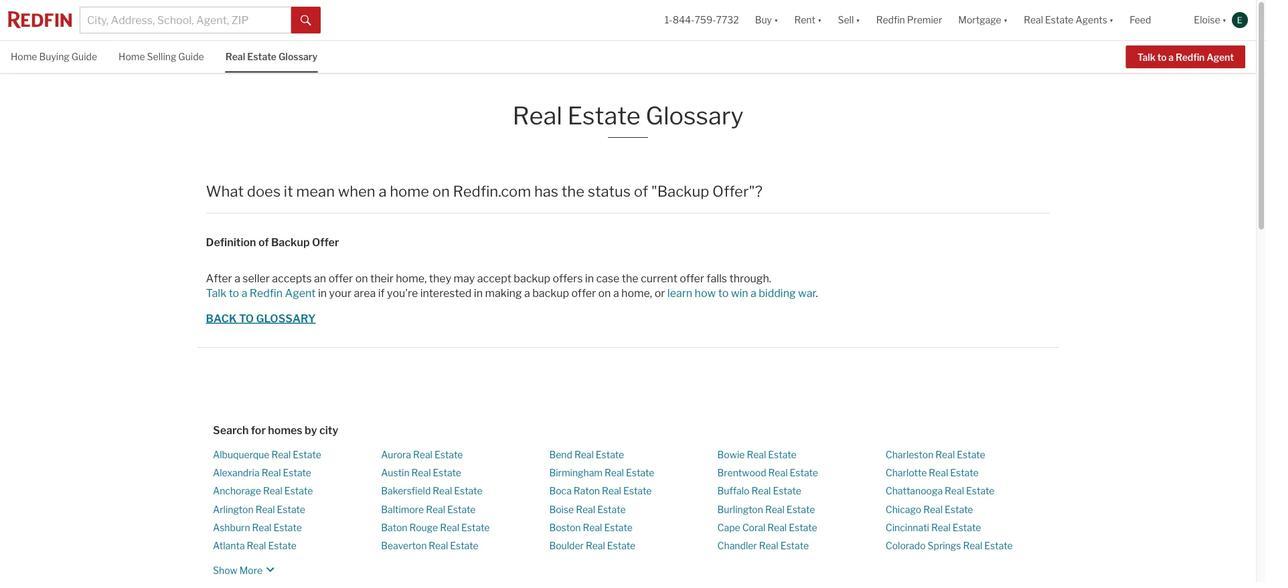 Task type: locate. For each thing, give the bounding box(es) containing it.
0 vertical spatial the
[[562, 183, 585, 201]]

baton
[[381, 522, 408, 534]]

▾ right rent
[[818, 14, 822, 26]]

cape coral real estate link
[[718, 522, 818, 534]]

sell ▾ button
[[838, 0, 861, 40]]

estate for brentwood real estate
[[790, 468, 818, 479]]

home buying guide
[[11, 51, 97, 63]]

sell ▾
[[838, 14, 861, 26]]

1 horizontal spatial guide
[[178, 51, 204, 63]]

when
[[338, 183, 376, 201]]

guide for home selling guide
[[178, 51, 204, 63]]

a right after
[[235, 272, 240, 285]]

2 ▾ from the left
[[818, 14, 822, 26]]

redfin
[[877, 14, 905, 26], [1176, 52, 1205, 63], [250, 287, 283, 300]]

if
[[378, 287, 385, 300]]

a down feed button
[[1169, 52, 1174, 63]]

home
[[390, 183, 429, 201]]

show more
[[213, 565, 263, 577]]

1 vertical spatial the
[[622, 272, 639, 285]]

estate for cincinnati real estate
[[953, 522, 981, 534]]

0 horizontal spatial of
[[259, 236, 269, 249]]

estate for baltimore real estate
[[447, 504, 476, 516]]

on right 'home'
[[433, 183, 450, 201]]

boca raton real estate
[[550, 486, 652, 497]]

win
[[731, 287, 749, 300]]

redfin left premier
[[877, 14, 905, 26]]

▾ inside rent ▾ dropdown button
[[818, 14, 822, 26]]

▾
[[774, 14, 779, 26], [818, 14, 822, 26], [856, 14, 861, 26], [1004, 14, 1008, 26], [1110, 14, 1114, 26], [1223, 14, 1227, 26]]

home left buying
[[11, 51, 37, 63]]

home left selling
[[119, 51, 145, 63]]

0 vertical spatial real estate glossary
[[226, 51, 318, 63]]

1 vertical spatial of
[[259, 236, 269, 249]]

the right has
[[562, 183, 585, 201]]

submit search image
[[301, 15, 311, 26]]

0 horizontal spatial talk
[[206, 287, 227, 300]]

talk down after
[[206, 287, 227, 300]]

more
[[240, 565, 263, 577]]

1 vertical spatial home,
[[622, 287, 653, 300]]

sell ▾ button
[[830, 0, 869, 40]]

a down seller
[[242, 287, 247, 300]]

▾ for buy ▾
[[774, 14, 779, 26]]

6 ▾ from the left
[[1223, 14, 1227, 26]]

a right making
[[524, 287, 530, 300]]

2 vertical spatial on
[[599, 287, 611, 300]]

0 horizontal spatial home
[[11, 51, 37, 63]]

4 ▾ from the left
[[1004, 14, 1008, 26]]

boise real estate link
[[550, 504, 626, 516]]

boston real estate
[[550, 522, 633, 534]]

agent down eloise ▾
[[1207, 52, 1234, 63]]

0 vertical spatial glossary
[[279, 51, 318, 63]]

0 horizontal spatial redfin
[[250, 287, 283, 300]]

estate for ashburn real estate
[[274, 522, 302, 534]]

offer
[[312, 236, 339, 249]]

real for ashburn real estate
[[252, 522, 272, 534]]

1 vertical spatial real estate glossary
[[513, 101, 744, 131]]

.
[[816, 287, 818, 300]]

of right "status"
[[634, 183, 648, 201]]

of
[[634, 183, 648, 201], [259, 236, 269, 249]]

▾ inside real estate agents ▾ link
[[1110, 14, 1114, 26]]

▾ inside mortgage ▾ dropdown button
[[1004, 14, 1008, 26]]

springs
[[928, 541, 961, 552]]

ashburn
[[213, 522, 250, 534]]

feed button
[[1122, 0, 1187, 40]]

rent ▾ button
[[795, 0, 822, 40]]

buffalo
[[718, 486, 750, 497]]

0 horizontal spatial in
[[318, 287, 327, 300]]

0 vertical spatial of
[[634, 183, 648, 201]]

definition
[[206, 236, 256, 249]]

ashburn real estate
[[213, 522, 302, 534]]

definition of backup offer
[[206, 236, 339, 249]]

in left case at top left
[[585, 272, 594, 285]]

talk
[[1138, 52, 1156, 63], [206, 287, 227, 300]]

real estate agents ▾
[[1024, 14, 1114, 26]]

how
[[695, 287, 716, 300]]

backup down offers
[[533, 287, 569, 300]]

1 guide from the left
[[72, 51, 97, 63]]

estate for boise real estate
[[598, 504, 626, 516]]

5 ▾ from the left
[[1110, 14, 1114, 26]]

▾ for eloise ▾
[[1223, 14, 1227, 26]]

on down case at top left
[[599, 287, 611, 300]]

estate for bend real estate
[[596, 449, 624, 461]]

agent down accepts on the top left of page
[[285, 287, 316, 300]]

they
[[429, 272, 452, 285]]

of left backup
[[259, 236, 269, 249]]

2 guide from the left
[[178, 51, 204, 63]]

estate for boston real estate
[[604, 522, 633, 534]]

offer up 'learn'
[[680, 272, 705, 285]]

offer up your
[[329, 272, 353, 285]]

homes
[[268, 424, 303, 437]]

glossary
[[256, 312, 316, 325]]

estate for boulder real estate
[[607, 541, 636, 552]]

after a seller accepts an offer on their home, they may accept backup offers in case the current offer falls through. talk to a redfin agent in your area if you're interested in making a backup offer on a home, or learn how to win a bidding war .
[[206, 272, 818, 300]]

boca raton real estate link
[[550, 486, 652, 497]]

2 vertical spatial redfin
[[250, 287, 283, 300]]

estate for charleston real estate
[[957, 449, 986, 461]]

redfin inside after a seller accepts an offer on their home, they may accept backup offers in case the current offer falls through. talk to a redfin agent in your area if you're interested in making a backup offer on a home, or learn how to win a bidding war .
[[250, 287, 283, 300]]

0 horizontal spatial real estate glossary
[[226, 51, 318, 63]]

1 ▾ from the left
[[774, 14, 779, 26]]

real for boulder real estate
[[586, 541, 605, 552]]

bend real estate
[[550, 449, 624, 461]]

estate for atlanta real estate
[[268, 541, 297, 552]]

selling
[[147, 51, 176, 63]]

baltimore real estate link
[[381, 504, 476, 516]]

1 horizontal spatial home,
[[622, 287, 653, 300]]

▾ for rent ▾
[[818, 14, 822, 26]]

0 vertical spatial agent
[[1207, 52, 1234, 63]]

1 horizontal spatial real estate glossary
[[513, 101, 744, 131]]

1 horizontal spatial home
[[119, 51, 145, 63]]

alexandria real estate
[[213, 468, 311, 479]]

redfin down "eloise"
[[1176, 52, 1205, 63]]

making
[[485, 287, 522, 300]]

1 horizontal spatial in
[[474, 287, 483, 300]]

offer down offers
[[572, 287, 596, 300]]

1 vertical spatial talk
[[206, 287, 227, 300]]

real for charleston real estate
[[936, 449, 955, 461]]

2 horizontal spatial redfin
[[1176, 52, 1205, 63]]

you're
[[387, 287, 418, 300]]

▾ right buy
[[774, 14, 779, 26]]

1 horizontal spatial talk
[[1138, 52, 1156, 63]]

1 horizontal spatial redfin
[[877, 14, 905, 26]]

real for atlanta real estate
[[247, 541, 266, 552]]

2 home from the left
[[119, 51, 145, 63]]

boca
[[550, 486, 572, 497]]

your
[[329, 287, 352, 300]]

▾ left user photo
[[1223, 14, 1227, 26]]

the right case at top left
[[622, 272, 639, 285]]

real for cincinnati real estate
[[932, 522, 951, 534]]

1 horizontal spatial on
[[433, 183, 450, 201]]

in down may at the top left of the page
[[474, 287, 483, 300]]

home, left or
[[622, 287, 653, 300]]

sell
[[838, 14, 854, 26]]

baton rouge real estate
[[381, 522, 490, 534]]

charlotte
[[886, 468, 927, 479]]

to down feed button
[[1158, 52, 1167, 63]]

talk down feed
[[1138, 52, 1156, 63]]

1 vertical spatial glossary
[[646, 101, 744, 131]]

▾ for mortgage ▾
[[1004, 14, 1008, 26]]

▾ right "sell"
[[856, 14, 861, 26]]

▾ right "agents"
[[1110, 14, 1114, 26]]

backup
[[271, 236, 310, 249]]

mortgage ▾ button
[[959, 0, 1008, 40]]

home selling guide link
[[119, 41, 204, 71]]

on
[[433, 183, 450, 201], [355, 272, 368, 285], [599, 287, 611, 300]]

cincinnati real estate
[[886, 522, 981, 534]]

0 vertical spatial on
[[433, 183, 450, 201]]

chicago real estate link
[[886, 504, 974, 516]]

boise
[[550, 504, 574, 516]]

real inside dropdown button
[[1024, 14, 1044, 26]]

alexandria real estate link
[[213, 468, 311, 479]]

arlington
[[213, 504, 254, 516]]

0 horizontal spatial home,
[[396, 272, 427, 285]]

redfin premier
[[877, 14, 943, 26]]

0 vertical spatial talk
[[1138, 52, 1156, 63]]

1 vertical spatial agent
[[285, 287, 316, 300]]

1 horizontal spatial glossary
[[646, 101, 744, 131]]

chicago
[[886, 504, 922, 516]]

their
[[370, 272, 394, 285]]

boulder real estate link
[[550, 541, 636, 552]]

1 horizontal spatial the
[[622, 272, 639, 285]]

a
[[1169, 52, 1174, 63], [379, 183, 387, 201], [235, 272, 240, 285], [242, 287, 247, 300], [524, 287, 530, 300], [613, 287, 619, 300], [751, 287, 757, 300]]

real for chattanooga real estate
[[945, 486, 965, 497]]

rent ▾ button
[[787, 0, 830, 40]]

▾ inside sell ▾ dropdown button
[[856, 14, 861, 26]]

guide right selling
[[178, 51, 204, 63]]

real estate glossary
[[226, 51, 318, 63], [513, 101, 744, 131]]

austin real estate link
[[381, 468, 461, 479]]

2 horizontal spatial on
[[599, 287, 611, 300]]

real for birmingham real estate
[[605, 468, 624, 479]]

guide right buying
[[72, 51, 97, 63]]

2 horizontal spatial to
[[1158, 52, 1167, 63]]

aurora real estate link
[[381, 449, 463, 461]]

▾ right the mortgage
[[1004, 14, 1008, 26]]

3 ▾ from the left
[[856, 14, 861, 26]]

in down an in the left top of the page
[[318, 287, 327, 300]]

home for home selling guide
[[119, 51, 145, 63]]

to
[[239, 312, 254, 325]]

backup up making
[[514, 272, 551, 285]]

0 horizontal spatial guide
[[72, 51, 97, 63]]

beaverton real estate
[[381, 541, 479, 552]]

1 horizontal spatial to
[[719, 287, 729, 300]]

accept
[[477, 272, 512, 285]]

anchorage real estate link
[[213, 486, 313, 497]]

to down falls
[[719, 287, 729, 300]]

on up "area"
[[355, 272, 368, 285]]

aurora
[[381, 449, 411, 461]]

baltimore
[[381, 504, 424, 516]]

1 horizontal spatial offer
[[572, 287, 596, 300]]

to inside button
[[1158, 52, 1167, 63]]

user photo image
[[1232, 12, 1249, 28]]

estate for alexandria real estate
[[283, 468, 311, 479]]

estate for chandler real estate
[[781, 541, 809, 552]]

austin real estate
[[381, 468, 461, 479]]

1 vertical spatial redfin
[[1176, 52, 1205, 63]]

agents
[[1076, 14, 1108, 26]]

rent ▾
[[795, 14, 822, 26]]

1 horizontal spatial agent
[[1207, 52, 1234, 63]]

show more link
[[213, 558, 279, 578]]

guide for home buying guide
[[72, 51, 97, 63]]

▾ inside buy ▾ dropdown button
[[774, 14, 779, 26]]

charlotte real estate link
[[886, 468, 979, 479]]

chicago real estate
[[886, 504, 974, 516]]

area
[[354, 287, 376, 300]]

redfin down seller
[[250, 287, 283, 300]]

by
[[305, 424, 317, 437]]

0 horizontal spatial on
[[355, 272, 368, 285]]

mortgage
[[959, 14, 1002, 26]]

to down after
[[229, 287, 239, 300]]

real for boston real estate
[[583, 522, 602, 534]]

real for chandler real estate
[[759, 541, 779, 552]]

1 home from the left
[[11, 51, 37, 63]]

search for homes by city
[[213, 424, 339, 437]]

0 horizontal spatial agent
[[285, 287, 316, 300]]

estate for buffalo real estate
[[773, 486, 802, 497]]

home, up you're at the left of page
[[396, 272, 427, 285]]



Task type: vqa. For each thing, say whether or not it's contained in the screenshot.
toggle search results photos view tab
no



Task type: describe. For each thing, give the bounding box(es) containing it.
real for aurora real estate
[[413, 449, 433, 461]]

anchorage real estate
[[213, 486, 313, 497]]

alexandria
[[213, 468, 260, 479]]

back to glossary link
[[206, 291, 316, 347]]

0 horizontal spatial offer
[[329, 272, 353, 285]]

burlington
[[718, 504, 764, 516]]

home buying guide link
[[11, 41, 97, 71]]

talk inside after a seller accepts an offer on their home, they may accept backup offers in case the current offer falls through. talk to a redfin agent in your area if you're interested in making a backup offer on a home, or learn how to win a bidding war .
[[206, 287, 227, 300]]

albuquerque real estate link
[[213, 449, 321, 461]]

ashburn real estate link
[[213, 522, 302, 534]]

back to glossary
[[206, 312, 316, 325]]

real for bend real estate
[[575, 449, 594, 461]]

buy ▾ button
[[747, 0, 787, 40]]

1-844-759-7732
[[665, 14, 739, 26]]

real estate glossary link
[[226, 41, 318, 71]]

1 horizontal spatial of
[[634, 183, 648, 201]]

real for buffalo real estate
[[752, 486, 771, 497]]

atlanta real estate
[[213, 541, 297, 552]]

real for burlington real estate
[[766, 504, 785, 516]]

estate for charlotte real estate
[[951, 468, 979, 479]]

estate for bakersfield real estate
[[454, 486, 483, 497]]

accepts
[[272, 272, 312, 285]]

chattanooga real estate
[[886, 486, 995, 497]]

home for home buying guide
[[11, 51, 37, 63]]

does
[[247, 183, 281, 201]]

estate for beaverton real estate
[[450, 541, 479, 552]]

redfin.com
[[453, 183, 531, 201]]

city
[[319, 424, 339, 437]]

boulder
[[550, 541, 584, 552]]

real for beaverton real estate
[[429, 541, 448, 552]]

real for bakersfield real estate
[[433, 486, 452, 497]]

0 horizontal spatial the
[[562, 183, 585, 201]]

a inside button
[[1169, 52, 1174, 63]]

real for alexandria real estate
[[262, 468, 281, 479]]

boise real estate
[[550, 504, 626, 516]]

charleston real estate link
[[886, 449, 986, 461]]

austin
[[381, 468, 410, 479]]

birmingham
[[550, 468, 603, 479]]

2 horizontal spatial offer
[[680, 272, 705, 285]]

estate for aurora real estate
[[435, 449, 463, 461]]

▾ for sell ▾
[[856, 14, 861, 26]]

status
[[588, 183, 631, 201]]

real for chicago real estate
[[924, 504, 943, 516]]

1-844-759-7732 link
[[665, 14, 739, 26]]

anchorage
[[213, 486, 261, 497]]

bowie real estate link
[[718, 449, 797, 461]]

estate for chicago real estate
[[945, 504, 974, 516]]

charleston real estate
[[886, 449, 986, 461]]

talk inside button
[[1138, 52, 1156, 63]]

estate inside dropdown button
[[1046, 14, 1074, 26]]

offer"?
[[713, 183, 763, 201]]

estate for anchorage real estate
[[285, 486, 313, 497]]

real for arlington real estate
[[256, 504, 275, 516]]

the inside after a seller accepts an offer on their home, they may accept backup offers in case the current offer falls through. talk to a redfin agent in your area if you're interested in making a backup offer on a home, or learn how to win a bidding war .
[[622, 272, 639, 285]]

1 vertical spatial backup
[[533, 287, 569, 300]]

"backup
[[652, 183, 710, 201]]

real for austin real estate
[[412, 468, 431, 479]]

estate for arlington real estate
[[277, 504, 305, 516]]

cincinnati real estate link
[[886, 522, 981, 534]]

arlington real estate
[[213, 504, 305, 516]]

war
[[798, 287, 816, 300]]

rouge
[[410, 522, 438, 534]]

estate for chattanooga real estate
[[967, 486, 995, 497]]

a right when
[[379, 183, 387, 201]]

real for baltimore real estate
[[426, 504, 445, 516]]

agent inside after a seller accepts an offer on their home, they may accept backup offers in case the current offer falls through. talk to a redfin agent in your area if you're interested in making a backup offer on a home, or learn how to win a bidding war .
[[285, 287, 316, 300]]

seller
[[243, 272, 270, 285]]

0 vertical spatial backup
[[514, 272, 551, 285]]

real for anchorage real estate
[[263, 486, 283, 497]]

back
[[206, 312, 237, 325]]

cape
[[718, 522, 741, 534]]

0 vertical spatial home,
[[396, 272, 427, 285]]

charlotte real estate
[[886, 468, 979, 479]]

boston
[[550, 522, 581, 534]]

brentwood real estate
[[718, 468, 818, 479]]

chandler real estate
[[718, 541, 809, 552]]

case
[[596, 272, 620, 285]]

birmingham real estate link
[[550, 468, 655, 479]]

real for bowie real estate
[[747, 449, 766, 461]]

2 horizontal spatial in
[[585, 272, 594, 285]]

real for brentwood real estate
[[769, 468, 788, 479]]

bowie
[[718, 449, 745, 461]]

a right win
[[751, 287, 757, 300]]

atlanta real estate link
[[213, 541, 297, 552]]

coral
[[743, 522, 766, 534]]

buffalo real estate link
[[718, 486, 802, 497]]

0 horizontal spatial glossary
[[279, 51, 318, 63]]

baltimore real estate
[[381, 504, 476, 516]]

through.
[[730, 272, 772, 285]]

birmingham real estate
[[550, 468, 655, 479]]

844-
[[673, 14, 695, 26]]

feed
[[1130, 14, 1152, 26]]

mean
[[296, 183, 335, 201]]

eloise
[[1195, 14, 1221, 26]]

an
[[314, 272, 326, 285]]

0 vertical spatial redfin
[[877, 14, 905, 26]]

real for boise real estate
[[576, 504, 596, 516]]

premier
[[907, 14, 943, 26]]

real estate agents ▾ link
[[1024, 0, 1114, 40]]

talk to a redfin agent
[[1138, 52, 1234, 63]]

0 horizontal spatial to
[[229, 287, 239, 300]]

learn
[[668, 287, 693, 300]]

falls
[[707, 272, 727, 285]]

or
[[655, 287, 665, 300]]

chandler real estate link
[[718, 541, 809, 552]]

bend
[[550, 449, 573, 461]]

mortgage ▾ button
[[951, 0, 1016, 40]]

what
[[206, 183, 244, 201]]

estate for bowie real estate
[[768, 449, 797, 461]]

agent inside talk to a redfin agent button
[[1207, 52, 1234, 63]]

real for charlotte real estate
[[929, 468, 949, 479]]

atlanta
[[213, 541, 245, 552]]

estate for albuquerque real estate
[[293, 449, 321, 461]]

1 vertical spatial on
[[355, 272, 368, 285]]

bakersfield real estate
[[381, 486, 483, 497]]

brentwood
[[718, 468, 767, 479]]

albuquerque real estate
[[213, 449, 321, 461]]

cape coral real estate
[[718, 522, 818, 534]]

City, Address, School, Agent, ZIP search field
[[80, 7, 291, 33]]

burlington real estate link
[[718, 504, 815, 516]]

a down case at top left
[[613, 287, 619, 300]]

talk to a redfin agent link
[[206, 287, 316, 300]]

estate for burlington real estate
[[787, 504, 815, 516]]

learn how to win a bidding war link
[[668, 287, 816, 300]]

arlington real estate link
[[213, 504, 305, 516]]

estate for austin real estate
[[433, 468, 461, 479]]

real for albuquerque real estate
[[272, 449, 291, 461]]

7732
[[716, 14, 739, 26]]

after
[[206, 272, 232, 285]]

estate for birmingham real estate
[[626, 468, 655, 479]]



